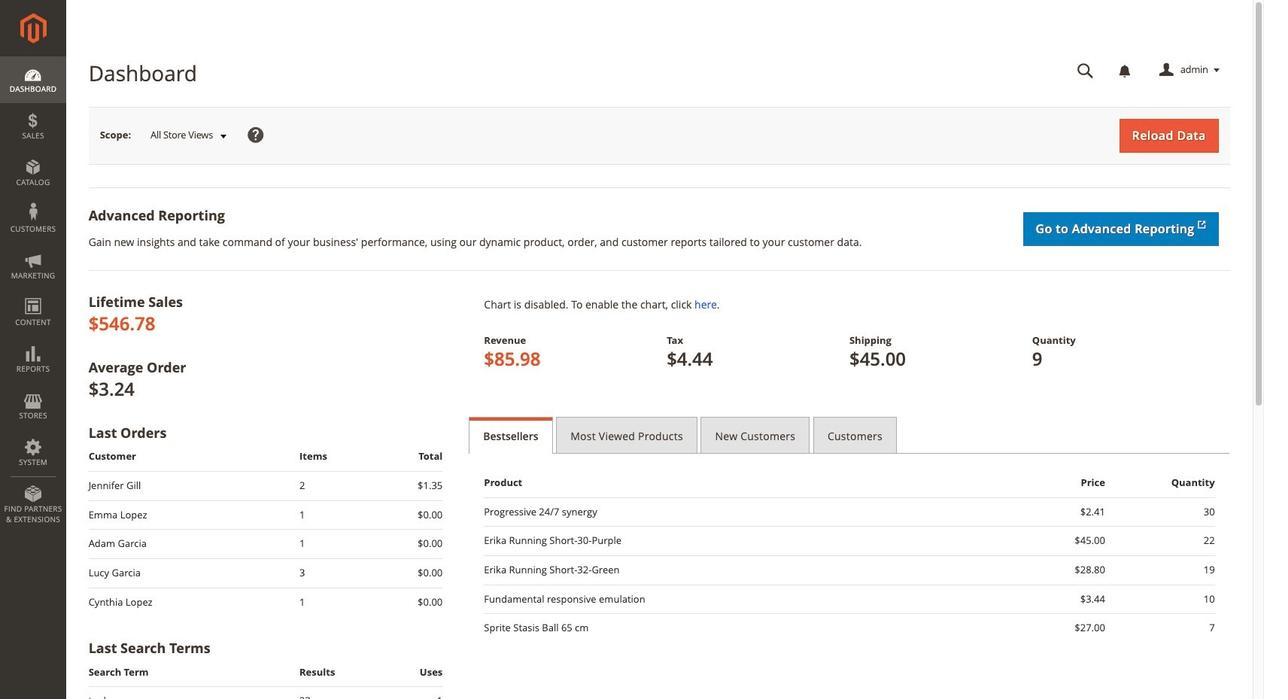 Task type: locate. For each thing, give the bounding box(es) containing it.
None text field
[[1067, 57, 1105, 84]]

menu bar
[[0, 56, 66, 532]]

tab list
[[469, 417, 1231, 454]]



Task type: describe. For each thing, give the bounding box(es) containing it.
magento admin panel image
[[20, 13, 46, 44]]



